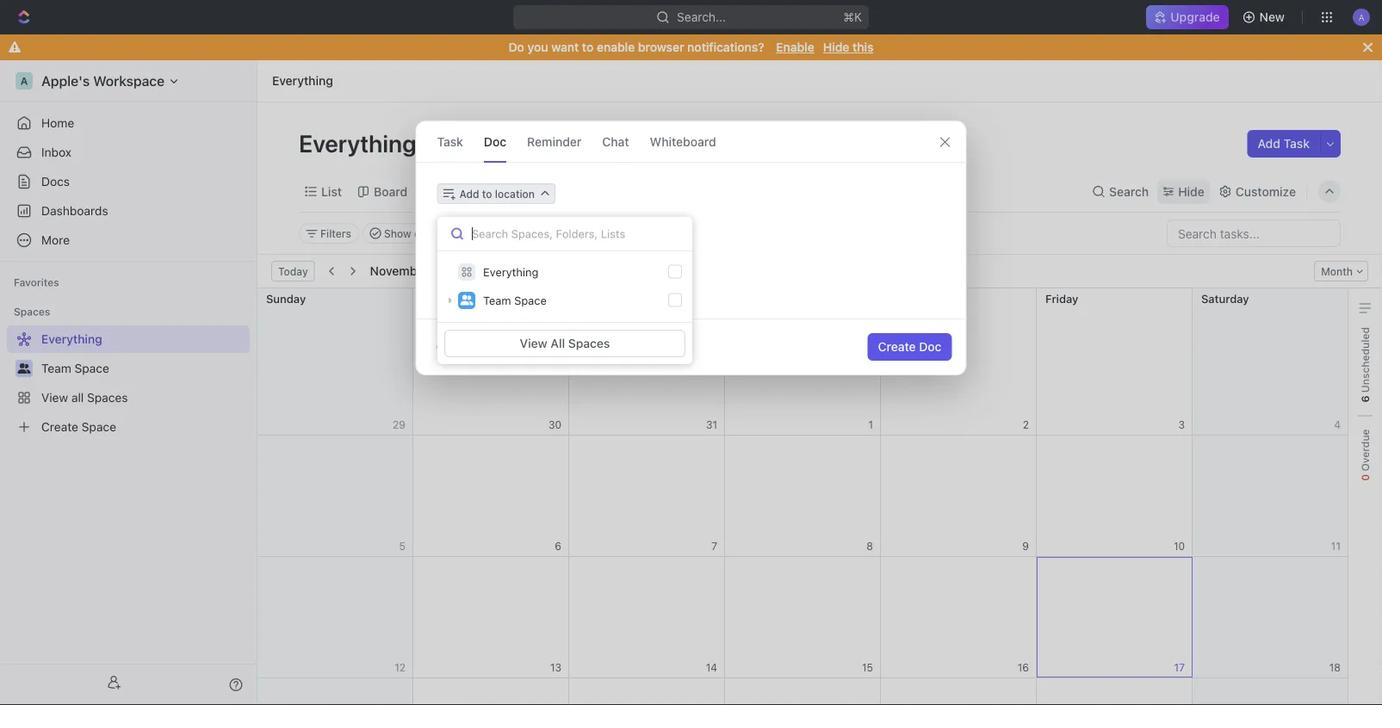 Task type: describe. For each thing, give the bounding box(es) containing it.
dialog containing task
[[416, 121, 967, 376]]

board link
[[370, 180, 408, 204]]

add for add task
[[1258, 137, 1281, 151]]

create doc button
[[868, 333, 952, 361]]

monday
[[422, 292, 465, 305]]

0
[[1360, 474, 1372, 481]]

dashboards
[[41, 204, 108, 218]]

home
[[41, 116, 74, 130]]

upgrade link
[[1147, 5, 1229, 29]]

enable
[[776, 40, 815, 54]]

spaces inside "sidebar" navigation
[[14, 306, 50, 318]]

whiteboard
[[650, 134, 716, 149]]

new
[[1260, 10, 1285, 24]]

mind map link
[[519, 180, 578, 204]]

team
[[483, 294, 511, 307]]

view all spaces
[[520, 336, 610, 351]]

row containing 17
[[258, 557, 1349, 679]]

you
[[528, 40, 548, 54]]

add to location
[[460, 188, 535, 200]]

space
[[514, 294, 547, 307]]

2 row from the top
[[258, 436, 1349, 557]]

to inside button
[[482, 188, 492, 200]]

customize
[[1236, 184, 1296, 199]]

hide inside hide dropdown button
[[1179, 184, 1205, 199]]

sidebar navigation
[[0, 60, 258, 705]]

Search tasks... text field
[[1168, 221, 1340, 246]]

17
[[1175, 662, 1185, 674]]

task inside dialog
[[437, 134, 463, 149]]

dashboards link
[[7, 197, 250, 225]]

today button
[[271, 261, 315, 282]]

favorites
[[14, 276, 59, 289]]

all
[[551, 336, 565, 351]]

map
[[554, 184, 578, 199]]

saturday
[[1202, 292, 1249, 305]]

doc button
[[484, 121, 507, 162]]

0 vertical spatial everything
[[272, 74, 333, 88]]

mind
[[523, 184, 551, 199]]

search...
[[677, 10, 726, 24]]

upgrade
[[1171, 10, 1220, 24]]

hide inside hide button
[[476, 227, 500, 239]]

hide button
[[1158, 180, 1210, 204]]

mind map
[[523, 184, 578, 199]]

Name this Doc... field
[[416, 214, 966, 235]]

unscheduled
[[1360, 327, 1372, 396]]

tree inside "sidebar" navigation
[[7, 326, 250, 441]]

list link
[[318, 180, 342, 204]]

chat
[[602, 134, 629, 149]]

doc inside "button"
[[919, 340, 942, 354]]

do you want to enable browser notifications? enable hide this
[[509, 40, 874, 54]]

add task button
[[1248, 130, 1320, 158]]

task button
[[437, 121, 463, 162]]

show closed button
[[363, 223, 455, 244]]

home link
[[7, 109, 250, 137]]

location
[[495, 188, 535, 200]]

1 vertical spatial everything
[[299, 129, 422, 157]]

calendar
[[439, 184, 491, 199]]

friday
[[1046, 292, 1079, 305]]

overdue
[[1360, 429, 1372, 474]]

this
[[853, 40, 874, 54]]

docs link
[[7, 168, 250, 196]]



Task type: locate. For each thing, give the bounding box(es) containing it.
1 vertical spatial spaces
[[568, 336, 610, 351]]

0 horizontal spatial to
[[482, 188, 492, 200]]

2 horizontal spatial hide
[[1179, 184, 1205, 199]]

1 horizontal spatial add
[[1258, 137, 1281, 151]]

task up customize
[[1284, 137, 1310, 151]]

hide right search on the top of the page
[[1179, 184, 1205, 199]]

view all spaces button
[[444, 330, 686, 357]]

inbox
[[41, 145, 72, 159]]

1 horizontal spatial doc
[[919, 340, 942, 354]]

everything link
[[268, 71, 337, 91]]

0 horizontal spatial add
[[460, 188, 479, 200]]

0 horizontal spatial task
[[437, 134, 463, 149]]

task inside button
[[1284, 137, 1310, 151]]

0 vertical spatial doc
[[484, 134, 507, 149]]

calendar link
[[436, 180, 491, 204]]

doc right the task 'button'
[[484, 134, 507, 149]]

show closed
[[384, 227, 447, 239]]

doc
[[484, 134, 507, 149], [919, 340, 942, 354]]

dialog
[[416, 121, 967, 376]]

notifications?
[[688, 40, 764, 54]]

favorites button
[[7, 272, 66, 293]]

reminder button
[[527, 121, 582, 162]]

team space
[[483, 294, 547, 307]]

today
[[278, 265, 308, 277]]

do
[[509, 40, 525, 54]]

spaces right all
[[568, 336, 610, 351]]

new button
[[1236, 3, 1295, 31]]

0 horizontal spatial hide
[[476, 227, 500, 239]]

want
[[551, 40, 579, 54]]

add to location button
[[437, 183, 556, 204]]

1 horizontal spatial task
[[1284, 137, 1310, 151]]

board
[[374, 184, 408, 199]]

add inside button
[[1258, 137, 1281, 151]]

inbox link
[[7, 139, 250, 166]]

0 vertical spatial spaces
[[14, 306, 50, 318]]

show
[[384, 227, 411, 239]]

enable
[[597, 40, 635, 54]]

6
[[1360, 396, 1372, 403]]

1 vertical spatial doc
[[919, 340, 942, 354]]

1 horizontal spatial to
[[582, 40, 594, 54]]

reminder
[[527, 134, 582, 149]]

user group image
[[460, 295, 473, 305]]

closed
[[414, 227, 447, 239]]

0 vertical spatial hide
[[823, 40, 850, 54]]

hide down add to location dropdown button
[[476, 227, 500, 239]]

view
[[520, 336, 548, 351]]

sunday
[[266, 292, 306, 305]]

spaces down the favorites
[[14, 306, 50, 318]]

hide left this
[[823, 40, 850, 54]]

1 row from the top
[[258, 289, 1349, 436]]

everything
[[272, 74, 333, 88], [299, 129, 422, 157], [483, 266, 539, 279]]

1 vertical spatial hide
[[1179, 184, 1205, 199]]

0 vertical spatial add
[[1258, 137, 1281, 151]]

doc right create
[[919, 340, 942, 354]]

create
[[878, 340, 916, 354]]

add for add to location
[[460, 188, 479, 200]]

0 horizontal spatial doc
[[484, 134, 507, 149]]

0 vertical spatial to
[[582, 40, 594, 54]]

search button
[[1087, 180, 1154, 204]]

add to location button
[[437, 183, 556, 204]]

chat button
[[602, 121, 629, 162]]

18
[[1330, 662, 1341, 674]]

2 vertical spatial everything
[[483, 266, 539, 279]]

grid containing sunday
[[257, 289, 1349, 705]]

browser
[[638, 40, 684, 54]]

create doc
[[878, 340, 942, 354]]

search
[[1109, 184, 1149, 199]]

grid
[[257, 289, 1349, 705]]

1 horizontal spatial hide
[[823, 40, 850, 54]]

add task
[[1258, 137, 1310, 151]]

customize button
[[1213, 180, 1302, 204]]

hide
[[823, 40, 850, 54], [1179, 184, 1205, 199], [476, 227, 500, 239]]

Search Spaces, Folders, Lists text field
[[438, 217, 693, 252]]

tree
[[7, 326, 250, 441]]

1 horizontal spatial spaces
[[568, 336, 610, 351]]

3 row from the top
[[258, 557, 1349, 679]]

4 row from the top
[[258, 679, 1349, 705]]

whiteboard button
[[650, 121, 716, 162]]

row
[[258, 289, 1349, 436], [258, 436, 1349, 557], [258, 557, 1349, 679], [258, 679, 1349, 705]]

0 horizontal spatial spaces
[[14, 306, 50, 318]]

task
[[437, 134, 463, 149], [1284, 137, 1310, 151]]

spaces inside button
[[568, 336, 610, 351]]

add inside button
[[460, 188, 479, 200]]

spaces
[[14, 306, 50, 318], [568, 336, 610, 351]]

add
[[1258, 137, 1281, 151], [460, 188, 479, 200]]

to
[[582, 40, 594, 54], [482, 188, 492, 200]]

1 vertical spatial add
[[460, 188, 479, 200]]

⌘k
[[844, 10, 862, 24]]

list
[[321, 184, 342, 199]]

2 vertical spatial hide
[[476, 227, 500, 239]]

1 vertical spatial to
[[482, 188, 492, 200]]

task left doc button
[[437, 134, 463, 149]]

docs
[[41, 174, 70, 189]]

hide button
[[470, 223, 506, 244]]



Task type: vqa. For each thing, say whether or not it's contained in the screenshot.
grid
yes



